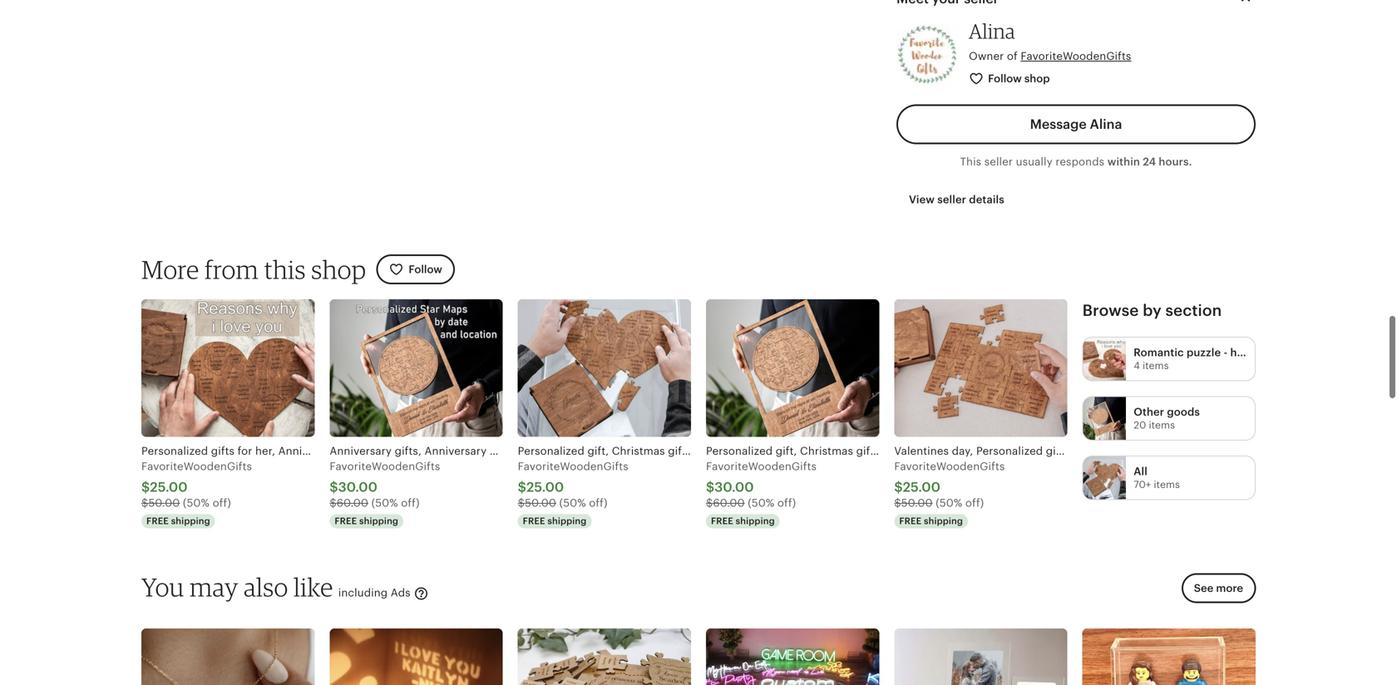 Task type: describe. For each thing, give the bounding box(es) containing it.
4
[[1134, 360, 1140, 371]]

shipping for 'personalized gift, christmas gifts, anniversary gifts, boyfriend christmas gift, anniversary gift for her, gift for her, couples gift' image in the right of the page
[[736, 516, 775, 527]]

free for 'personalized gifts for her, anniversary gift for her, gift for her, girlfriend gift, birthday gifts for her, christmas gifts, custom puzzle' 'image'
[[146, 516, 169, 527]]

message alina button
[[897, 105, 1256, 144]]

other
[[1134, 406, 1164, 418]]

browse by section
[[1083, 302, 1222, 320]]

owner
[[969, 50, 1004, 62]]

seller for view
[[938, 193, 966, 206]]

(50% for 'personalized gift, christmas gifts, anniversary gifts, boyfriend christmas gift, anniversary gift for her, gift for her, couples gift' image in the right of the page
[[748, 497, 775, 509]]

(50% for valentines day, personalized gift, valentines gifts, boyfriend gift, boyfriend birthday gift, anniversary gift for him, husband gift image
[[936, 497, 963, 509]]

shipping for valentines day, personalized gift, valentines gifts, boyfriend gift, boyfriend birthday gift, anniversary gift for him, husband gift image
[[924, 516, 963, 527]]

usually
[[1016, 156, 1053, 168]]

favoritewoodengifts for anniversary gifts, anniversary gift for her, birthday gifts for her, personalized gifts for her, gift for her, girlfriend gift, gift for him image
[[330, 460, 440, 473]]

personalized gifts for her, anniversary gift for her, gift for her, girlfriend gift, birthday gifts for her, christmas gifts, custom puzzle image
[[141, 300, 315, 437]]

70+
[[1134, 479, 1151, 490]]

0 horizontal spatial shop
[[311, 254, 366, 285]]

-
[[1224, 346, 1228, 359]]

30.00 for anniversary gifts, anniversary gift for her, birthday gifts for her, personalized gifts for her, gift for her, girlfriend gift, gift for him image
[[338, 480, 378, 495]]

50.00 for valentines day, personalized gift, valentines gifts, boyfriend gift, boyfriend birthday gift, anniversary gift for him, husband gift image
[[901, 497, 933, 509]]

50.00 for 'personalized gifts for her, anniversary gift for her, gift for her, girlfriend gift, birthday gifts for her, christmas gifts, custom puzzle' 'image'
[[148, 497, 180, 509]]

view
[[909, 193, 935, 206]]

favoritewoodengifts inside alina owner of favoritewoodengifts
[[1021, 50, 1131, 62]]

more
[[1216, 582, 1243, 595]]

favoritewoodengifts for 'personalized gifts for her, anniversary gift for her, gift for her, girlfriend gift, birthday gifts for her, christmas gifts, custom puzzle' 'image'
[[141, 460, 252, 473]]

off) for personalized gift, christmas gifts, anniversary gifts, anniversary gift for her, gift for her, christmas gifts for girlfriend image
[[589, 497, 608, 509]]

more from this shop
[[141, 254, 366, 285]]

follow for follow shop
[[988, 72, 1022, 85]]

free for 'personalized gift, christmas gifts, anniversary gifts, boyfriend christmas gift, anniversary gift for her, gift for her, couples gift' image in the right of the page
[[711, 516, 733, 527]]

items inside all 70+ items
[[1154, 479, 1180, 490]]

anniversary gifts, anniversary gift for her, birthday gifts for her, personalized gifts for her, gift for her, girlfriend gift, gift for him image
[[330, 300, 503, 437]]

see more button
[[1182, 574, 1256, 604]]

60.00 for anniversary gifts, anniversary gift for her, birthday gifts for her, personalized gifts for her, gift for her, girlfriend gift, gift for him image
[[337, 497, 368, 509]]

details
[[969, 193, 1005, 206]]

favoritewoodengifts $ 25.00 $ 50.00 (50% off) free shipping for 'personalized gifts for her, anniversary gift for her, gift for her, girlfriend gift, birthday gifts for her, christmas gifts, custom puzzle' 'image'
[[141, 460, 252, 527]]

see
[[1194, 582, 1214, 595]]

of
[[1007, 50, 1018, 62]]

goods
[[1167, 406, 1200, 418]]

25.00 for valentines day, personalized gift, valentines gifts, boyfriend gift, boyfriend birthday gift, anniversary gift for him, husband gift image
[[903, 480, 941, 495]]

dog name necklace | personalized dog ears necklace | custom pet jewelry | pet name necklace | pet memorial gift, gift for her,christmas gift image
[[141, 629, 315, 685]]

this seller usually responds within 24 hours.
[[960, 156, 1192, 168]]

off) for anniversary gifts, anniversary gift for her, birthday gifts for her, personalized gifts for her, gift for her, girlfriend gift, gift for him image
[[401, 497, 420, 509]]

see more listings in the other goods section image
[[1083, 397, 1126, 440]]

follow button
[[376, 255, 455, 285]]

(50% for personalized gift, christmas gifts, anniversary gifts, anniversary gift for her, gift for her, christmas gifts for girlfriend image
[[559, 497, 586, 509]]

alina image
[[897, 23, 959, 86]]

ads
[[391, 587, 411, 599]]

25.00 for 'personalized gifts for her, anniversary gift for her, gift for her, girlfriend gift, birthday gifts for her, christmas gifts, custom puzzle' 'image'
[[150, 480, 188, 495]]

shop inside button
[[1025, 72, 1050, 85]]

items inside romantic puzzle - heart 4 items
[[1143, 360, 1169, 371]]

heart
[[1231, 346, 1258, 359]]

see more listings in the all section image
[[1083, 457, 1126, 500]]

shipping for 'personalized gifts for her, anniversary gift for her, gift for her, girlfriend gift, birthday gifts for her, christmas gifts, custom puzzle' 'image'
[[171, 516, 210, 527]]

favoritewoodengifts $ 25.00 $ 50.00 (50% off) free shipping for valentines day, personalized gift, valentines gifts, boyfriend gift, boyfriend birthday gift, anniversary gift for him, husband gift image
[[894, 460, 1005, 527]]

off) for 'personalized gift, christmas gifts, anniversary gifts, boyfriend christmas gift, anniversary gift for her, gift for her, couples gift' image in the right of the page
[[778, 497, 796, 509]]



Task type: vqa. For each thing, say whether or not it's contained in the screenshot.
$ 33.78 AssembliShop
no



Task type: locate. For each thing, give the bounding box(es) containing it.
3 25.00 from the left
[[903, 480, 941, 495]]

shop down alina owner of favoritewoodengifts
[[1025, 72, 1050, 85]]

off)
[[213, 497, 231, 509], [401, 497, 420, 509], [589, 497, 608, 509], [778, 497, 796, 509], [966, 497, 984, 509]]

also
[[244, 572, 288, 602]]

3 free from the left
[[523, 516, 545, 527]]

hours.
[[1159, 156, 1192, 168]]

by
[[1143, 302, 1162, 320]]

follow shop button
[[956, 64, 1064, 95]]

see more
[[1194, 582, 1243, 595]]

(50% for 'personalized gifts for her, anniversary gift for her, gift for her, girlfriend gift, birthday gifts for her, christmas gifts, custom puzzle' 'image'
[[183, 497, 210, 509]]

2 25.00 from the left
[[526, 480, 564, 495]]

3 (50% from the left
[[559, 497, 586, 509]]

0 vertical spatial alina
[[969, 19, 1015, 43]]

favoritewoodengifts $ 30.00 $ 60.00 (50% off) free shipping for anniversary gifts, anniversary gift for her, birthday gifts for her, personalized gifts for her, gift for her, girlfriend gift, gift for him image
[[330, 460, 440, 527]]

1 (50% from the left
[[183, 497, 210, 509]]

(50% for anniversary gifts, anniversary gift for her, birthday gifts for her, personalized gifts for her, gift for her, girlfriend gift, gift for him image
[[371, 497, 398, 509]]

1 horizontal spatial alina
[[1090, 117, 1122, 132]]

favoritewoodengifts $ 25.00 $ 50.00 (50% off) free shipping for personalized gift, christmas gifts, anniversary gifts, anniversary gift for her, gift for her, christmas gifts for girlfriend image
[[518, 460, 629, 527]]

shop right the this
[[311, 254, 366, 285]]

romantic puzzle - heart 4 items
[[1134, 346, 1258, 371]]

30.00
[[338, 480, 378, 495], [715, 480, 754, 495]]

other goods 20 items
[[1134, 406, 1200, 431]]

0 horizontal spatial 50.00
[[148, 497, 180, 509]]

1 30.00 from the left
[[338, 480, 378, 495]]

you may also like including ads
[[141, 572, 414, 602]]

1 horizontal spatial favoritewoodengifts $ 30.00 $ 60.00 (50% off) free shipping
[[706, 460, 817, 527]]

free for anniversary gifts, anniversary gift for her, birthday gifts for her, personalized gifts for her, gift for her, girlfriend gift, gift for him image
[[335, 516, 357, 527]]

3 favoritewoodengifts $ 25.00 $ 50.00 (50% off) free shipping from the left
[[894, 460, 1005, 527]]

personalized gift, christmas gifts, anniversary gifts, anniversary gift for her, gift for her, christmas gifts for girlfriend image
[[518, 300, 691, 437]]

20
[[1134, 420, 1146, 431]]

2 favoritewoodengifts $ 30.00 $ 60.00 (50% off) free shipping from the left
[[706, 460, 817, 527]]

5 free from the left
[[899, 516, 922, 527]]

follow shop
[[988, 72, 1050, 85]]

see more link
[[1177, 574, 1256, 614]]

2 (50% from the left
[[371, 497, 398, 509]]

seller for this
[[985, 156, 1013, 168]]

24
[[1143, 156, 1156, 168]]

1 horizontal spatial seller
[[985, 156, 1013, 168]]

free for valentines day, personalized gift, valentines gifts, boyfriend gift, boyfriend birthday gift, anniversary gift for him, husband gift image
[[899, 516, 922, 527]]

items down other
[[1149, 420, 1175, 431]]

view seller details
[[909, 193, 1005, 206]]

alina inside alina owner of favoritewoodengifts
[[969, 19, 1015, 43]]

items inside other goods 20 items
[[1149, 420, 1175, 431]]

section
[[1166, 302, 1222, 320]]

1 vertical spatial items
[[1149, 420, 1175, 431]]

message
[[1030, 117, 1087, 132]]

off) for valentines day, personalized gift, valentines gifts, boyfriend gift, boyfriend birthday gift, anniversary gift for him, husband gift image
[[966, 497, 984, 509]]

alina owner of favoritewoodengifts
[[969, 19, 1131, 62]]

1 vertical spatial seller
[[938, 193, 966, 206]]

favoritewoodengifts link
[[1021, 50, 1131, 62]]

favoritewoodengifts for valentines day, personalized gift, valentines gifts, boyfriend gift, boyfriend birthday gift, anniversary gift for him, husband gift image
[[894, 460, 1005, 473]]

1 horizontal spatial follow
[[988, 72, 1022, 85]]

2 shipping from the left
[[359, 516, 398, 527]]

0 vertical spatial follow
[[988, 72, 1022, 85]]

2 30.00 from the left
[[715, 480, 754, 495]]

4 shipping from the left
[[736, 516, 775, 527]]

2 horizontal spatial favoritewoodengifts $ 25.00 $ 50.00 (50% off) free shipping
[[894, 460, 1005, 527]]

60.00
[[337, 497, 368, 509], [713, 497, 745, 509]]

4 (50% from the left
[[748, 497, 775, 509]]

alina up the within
[[1090, 117, 1122, 132]]

1 shipping from the left
[[171, 516, 210, 527]]

0 horizontal spatial favoritewoodengifts $ 25.00 $ 50.00 (50% off) free shipping
[[141, 460, 252, 527]]

2 60.00 from the left
[[713, 497, 745, 509]]

0 vertical spatial shop
[[1025, 72, 1050, 85]]

1 vertical spatial alina
[[1090, 117, 1122, 132]]

personalized gift, christmas gifts, anniversary gifts, boyfriend christmas gift, anniversary gift for her, gift for her, couples gift image
[[706, 300, 879, 437]]

0 horizontal spatial seller
[[938, 193, 966, 206]]

25.00
[[150, 480, 188, 495], [526, 480, 564, 495], [903, 480, 941, 495]]

favoritewoodengifts $ 25.00 $ 50.00 (50% off) free shipping
[[141, 460, 252, 527], [518, 460, 629, 527], [894, 460, 1005, 527]]

50.00
[[148, 497, 180, 509], [525, 497, 556, 509], [901, 497, 933, 509]]

50.00 for personalized gift, christmas gifts, anniversary gifts, anniversary gift for her, gift for her, christmas gifts for girlfriend image
[[525, 497, 556, 509]]

1 vertical spatial shop
[[311, 254, 366, 285]]

custom neon sign | neon sign | wedding signs | name neon sign | led neon light sign | wedding bridesmaid gifts | wall decor | home decor image
[[706, 629, 879, 685]]

follow for follow
[[409, 263, 442, 276]]

1 horizontal spatial 30.00
[[715, 480, 754, 495]]

1 free from the left
[[146, 516, 169, 527]]

1 off) from the left
[[213, 497, 231, 509]]

shop
[[1025, 72, 1050, 85], [311, 254, 366, 285]]

1 favoritewoodengifts $ 25.00 $ 50.00 (50% off) free shipping from the left
[[141, 460, 252, 527]]

5 shipping from the left
[[924, 516, 963, 527]]

0 horizontal spatial 25.00
[[150, 480, 188, 495]]

like
[[294, 572, 333, 602]]

favoritewoodengifts for personalized gift, christmas gifts, anniversary gifts, anniversary gift for her, gift for her, christmas gifts for girlfriend image
[[518, 460, 629, 473]]

items right 70+
[[1154, 479, 1180, 490]]

seller
[[985, 156, 1013, 168], [938, 193, 966, 206]]

1 horizontal spatial 25.00
[[526, 480, 564, 495]]

25.00 for personalized gift, christmas gifts, anniversary gifts, anniversary gift for her, gift for her, christmas gifts for girlfriend image
[[526, 480, 564, 495]]

follow
[[988, 72, 1022, 85], [409, 263, 442, 276]]

2 free from the left
[[335, 516, 357, 527]]

romantic
[[1134, 346, 1184, 359]]

1 60.00 from the left
[[337, 497, 368, 509]]

4 free from the left
[[711, 516, 733, 527]]

this
[[960, 156, 982, 168]]

seller right this
[[985, 156, 1013, 168]]

2 horizontal spatial 50.00
[[901, 497, 933, 509]]

from
[[205, 254, 259, 285]]

free
[[146, 516, 169, 527], [335, 516, 357, 527], [523, 516, 545, 527], [711, 516, 733, 527], [899, 516, 922, 527]]

including
[[338, 587, 388, 599]]

favoritewoodengifts
[[1021, 50, 1131, 62], [141, 460, 252, 473], [330, 460, 440, 473], [518, 460, 629, 473], [706, 460, 817, 473], [894, 460, 1005, 473]]

2 horizontal spatial 25.00
[[903, 480, 941, 495]]

(50%
[[183, 497, 210, 509], [371, 497, 398, 509], [559, 497, 586, 509], [748, 497, 775, 509], [936, 497, 963, 509]]

valentines day, personalized gift, valentines gifts, boyfriend gift, boyfriend birthday gift, anniversary gift for him, husband gift image
[[894, 300, 1068, 437]]

favoritewoodengifts $ 30.00 $ 60.00 (50% off) free shipping for 'personalized gift, christmas gifts, anniversary gifts, boyfriend christmas gift, anniversary gift for her, gift for her, couples gift' image in the right of the page
[[706, 460, 817, 527]]

browse
[[1083, 302, 1139, 320]]

within
[[1108, 156, 1140, 168]]

1 vertical spatial follow
[[409, 263, 442, 276]]

more
[[141, 254, 199, 285]]

2 favoritewoodengifts $ 25.00 $ 50.00 (50% off) free shipping from the left
[[518, 460, 629, 527]]

60.00 for 'personalized gift, christmas gifts, anniversary gifts, boyfriend christmas gift, anniversary gift for her, gift for her, couples gift' image in the right of the page
[[713, 497, 745, 509]]

3 shipping from the left
[[548, 516, 587, 527]]

0 horizontal spatial alina
[[969, 19, 1015, 43]]

view seller details link
[[897, 185, 1017, 215]]

3 off) from the left
[[589, 497, 608, 509]]

responds
[[1056, 156, 1105, 168]]

shipping
[[171, 516, 210, 527], [359, 516, 398, 527], [548, 516, 587, 527], [736, 516, 775, 527], [924, 516, 963, 527]]

seller right view
[[938, 193, 966, 206]]

5 off) from the left
[[966, 497, 984, 509]]

5 (50% from the left
[[936, 497, 963, 509]]

0 horizontal spatial favoritewoodengifts $ 30.00 $ 60.00 (50% off) free shipping
[[330, 460, 440, 527]]

0 horizontal spatial 60.00
[[337, 497, 368, 509]]

0 vertical spatial items
[[1143, 360, 1169, 371]]

1 50.00 from the left
[[148, 497, 180, 509]]

puzzle
[[1187, 346, 1221, 359]]

0 horizontal spatial follow
[[409, 263, 442, 276]]

1 horizontal spatial 60.00
[[713, 497, 745, 509]]

favoritewoodengifts $ 30.00 $ 60.00 (50% off) free shipping
[[330, 460, 440, 527], [706, 460, 817, 527]]

4 off) from the left
[[778, 497, 796, 509]]

30.00 for 'personalized gift, christmas gifts, anniversary gifts, boyfriend christmas gift, anniversary gift for her, gift for her, couples gift' image in the right of the page
[[715, 480, 754, 495]]

$
[[141, 480, 150, 495], [330, 480, 338, 495], [518, 480, 526, 495], [706, 480, 715, 495], [894, 480, 903, 495], [141, 497, 148, 509], [330, 497, 337, 509], [518, 497, 525, 509], [706, 497, 713, 509], [894, 497, 901, 509]]

items
[[1143, 360, 1169, 371], [1149, 420, 1175, 431], [1154, 479, 1180, 490]]

all 70+ items
[[1134, 465, 1180, 490]]

0 vertical spatial seller
[[985, 156, 1013, 168]]

alina
[[969, 19, 1015, 43], [1090, 117, 1122, 132]]

2 50.00 from the left
[[525, 497, 556, 509]]

1 horizontal spatial shop
[[1025, 72, 1050, 85]]

1 favoritewoodengifts $ 30.00 $ 60.00 (50% off) free shipping from the left
[[330, 460, 440, 527]]

favoritewoodengifts for 'personalized gift, christmas gifts, anniversary gifts, boyfriend christmas gift, anniversary gift for her, gift for her, couples gift' image in the right of the page
[[706, 460, 817, 473]]

alina up owner
[[969, 19, 1015, 43]]

all
[[1134, 465, 1148, 478]]

1 horizontal spatial favoritewoodengifts $ 25.00 $ 50.00 (50% off) free shipping
[[518, 460, 629, 527]]

may
[[190, 572, 238, 602]]

alina inside 'message alina' button
[[1090, 117, 1122, 132]]

see more listings in the romantic puzzle - heart section image
[[1083, 338, 1126, 380]]

shipping for personalized gift, christmas gifts, anniversary gifts, anniversary gift for her, gift for her, christmas gifts for girlfriend image
[[548, 516, 587, 527]]

2 off) from the left
[[401, 497, 420, 509]]

message alina
[[1030, 117, 1122, 132]]

shipping for anniversary gifts, anniversary gift for her, birthday gifts for her, personalized gifts for her, gift for her, girlfriend gift, gift for him image
[[359, 516, 398, 527]]

1 25.00 from the left
[[150, 480, 188, 495]]

items down romantic
[[1143, 360, 1169, 371]]

this
[[264, 254, 306, 285]]

free for personalized gift, christmas gifts, anniversary gifts, anniversary gift for her, gift for her, christmas gifts for girlfriend image
[[523, 516, 545, 527]]

you
[[141, 572, 184, 602]]

1 horizontal spatial 50.00
[[525, 497, 556, 509]]

off) for 'personalized gifts for her, anniversary gift for her, gift for her, girlfriend gift, birthday gifts for her, christmas gifts, custom puzzle' 'image'
[[213, 497, 231, 509]]

2 vertical spatial items
[[1154, 479, 1180, 490]]

0 horizontal spatial 30.00
[[338, 480, 378, 495]]

3 50.00 from the left
[[901, 497, 933, 509]]



